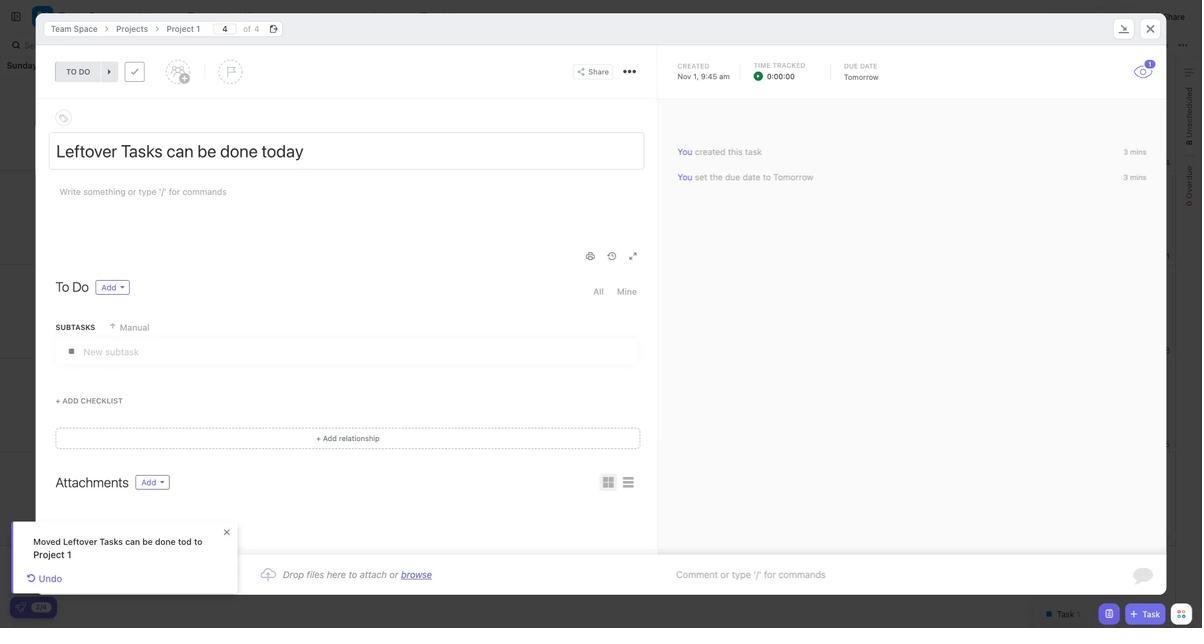 Task type: vqa. For each thing, say whether or not it's contained in the screenshot.
second row from the bottom
yes



Task type: locate. For each thing, give the bounding box(es) containing it.
1 vertical spatial share button
[[573, 64, 613, 80]]

1 vertical spatial can
[[125, 537, 140, 547]]

1 horizontal spatial done
[[764, 86, 783, 95]]

you for you set the due date to tomorrow
[[678, 172, 693, 182]]

0 horizontal spatial can
[[125, 537, 140, 547]]

space up the search tasks... text field
[[74, 24, 98, 34]]

undo
[[39, 573, 62, 584]]

1 horizontal spatial 4
[[1165, 158, 1170, 167]]

board link
[[200, 0, 232, 33]]

1 you from the top
[[678, 147, 693, 157]]

1 vertical spatial 3 mins
[[1124, 173, 1147, 182]]

0 horizontal spatial +
[[56, 397, 60, 405]]

the
[[710, 172, 723, 182]]

+ left relationship
[[316, 434, 321, 443]]

3 mins
[[1124, 148, 1147, 156], [1124, 173, 1147, 182]]

0 horizontal spatial leftover
[[63, 537, 97, 547]]

1 horizontal spatial add button
[[135, 475, 170, 490]]

project up the today
[[167, 24, 194, 34]]

0 horizontal spatial tasks
[[100, 537, 123, 547]]

tod
[[178, 537, 192, 547]]

team space inside button
[[59, 10, 120, 23]]

1 vertical spatial tasks
[[100, 537, 123, 547]]

1 horizontal spatial be
[[753, 86, 762, 95]]

tasks left 26
[[100, 537, 123, 547]]

row containing 15
[[0, 265, 1176, 359]]

0 vertical spatial done
[[764, 86, 783, 95]]

subtasks
[[56, 323, 95, 332]]

0 vertical spatial can
[[737, 86, 750, 95]]

space inside button
[[88, 10, 120, 23]]

project inside moved leftover tasks can be done tod to project 1
[[33, 549, 65, 560]]

leftover inside moved leftover tasks can be done tod to project 1
[[63, 537, 97, 547]]

1 vertical spatial tomorrow
[[774, 172, 814, 182]]

0:00:00
[[767, 72, 795, 81]]

to right tod
[[194, 537, 202, 547]]

1 vertical spatial you
[[678, 172, 693, 182]]

0 vertical spatial 3 mins
[[1124, 148, 1147, 156]]

2 3 mins from the top
[[1124, 173, 1147, 182]]

1 vertical spatial add button
[[135, 475, 170, 490]]

cell
[[335, 171, 504, 264], [840, 171, 1008, 264], [672, 265, 840, 358], [840, 265, 1008, 358], [672, 359, 840, 452], [840, 359, 1008, 452], [335, 452, 504, 546], [672, 452, 840, 546], [840, 452, 1008, 546]]

leftover
[[680, 86, 711, 95], [63, 537, 97, 547]]

task details element
[[36, 45, 1167, 99]]

15
[[658, 346, 666, 355]]

1 horizontal spatial project
[[167, 24, 194, 34]]

row containing leftover tasks can be done today
[[0, 57, 1176, 171]]

share button
[[1147, 6, 1190, 27], [573, 64, 613, 80]]

1 vertical spatial share
[[589, 68, 609, 76]]

task
[[1143, 609, 1160, 619]]

to right date
[[763, 172, 771, 182]]

you left the set
[[678, 172, 693, 182]]

1 horizontal spatial share
[[1163, 12, 1185, 21]]

1 vertical spatial space
[[74, 24, 98, 34]]

team inside task locations element
[[51, 24, 72, 34]]

1 horizontal spatial tasks
[[713, 86, 735, 95]]

1 inside dropdown button
[[1149, 61, 1152, 68]]

due date tomorrow
[[844, 62, 879, 82]]

share button inside task details element
[[573, 64, 613, 80]]

files
[[307, 569, 324, 580]]

space for team space button
[[88, 10, 120, 23]]

1
[[1105, 12, 1109, 21], [196, 24, 200, 34], [1149, 61, 1152, 68], [67, 549, 71, 560]]

created
[[695, 147, 726, 157]]

4
[[254, 24, 259, 34], [1165, 158, 1170, 167]]

here
[[327, 569, 346, 580]]

29
[[656, 533, 666, 543]]

search tasks...
[[25, 41, 80, 50]]

add left relationship
[[323, 434, 337, 443]]

browse link
[[401, 569, 432, 580]]

can
[[737, 86, 750, 95], [125, 537, 140, 547]]

manual
[[120, 322, 150, 332]]

space for team space link
[[74, 24, 98, 34]]

due
[[844, 62, 858, 70]]

space
[[88, 10, 120, 23], [74, 24, 98, 34]]

3
[[1124, 148, 1128, 156], [1124, 173, 1128, 182]]

projects
[[116, 24, 148, 34]]

done
[[764, 86, 783, 95], [155, 537, 176, 547]]

leftover down 1,
[[680, 86, 711, 95]]

you left created
[[678, 147, 693, 157]]

4 row from the top
[[0, 452, 1176, 546]]

tasks
[[713, 86, 735, 95], [100, 537, 123, 547]]

tomorrow
[[844, 73, 879, 82], [774, 172, 814, 182]]

row
[[0, 57, 1176, 171], [0, 265, 1176, 359], [0, 359, 1176, 452], [0, 452, 1176, 546]]

0 horizontal spatial be
[[142, 537, 153, 547]]

leftover inside row
[[680, 86, 711, 95]]

mins
[[1130, 148, 1147, 156], [1130, 173, 1147, 182]]

1 vertical spatial 3
[[1124, 173, 1128, 182]]

of
[[243, 24, 251, 34]]

leftover tasks can be done today
[[680, 86, 806, 95]]

4 inside task locations element
[[254, 24, 259, 34]]

1 horizontal spatial can
[[737, 86, 750, 95]]

add button right do
[[95, 280, 130, 295]]

space up projects
[[88, 10, 120, 23]]

0 vertical spatial space
[[88, 10, 120, 23]]

to
[[56, 279, 69, 294]]

monday
[[175, 60, 207, 70]]

share button right 'minimize task' icon
[[1147, 6, 1190, 27]]

chat link
[[382, 0, 408, 33]]

0 vertical spatial +
[[56, 397, 60, 405]]

dialog
[[36, 13, 1167, 595]]

1 vertical spatial done
[[155, 537, 176, 547]]

row containing 19
[[0, 359, 1176, 452]]

time
[[754, 61, 771, 69]]

2 3 from the top
[[1124, 173, 1128, 182]]

1 horizontal spatial share button
[[1147, 6, 1190, 27]]

1 3 from the top
[[1124, 148, 1128, 156]]

0 horizontal spatial share button
[[573, 64, 613, 80]]

0 vertical spatial you
[[678, 147, 693, 157]]

thursday
[[679, 60, 718, 70]]

me button
[[1037, 37, 1069, 53]]

1 vertical spatial project
[[33, 549, 65, 560]]

0 vertical spatial leftover
[[680, 86, 711, 95]]

to inside 'region'
[[763, 172, 771, 182]]

1,
[[693, 72, 699, 81]]

1 vertical spatial team
[[51, 24, 72, 34]]

calendar
[[257, 11, 296, 22]]

space inside task locations element
[[74, 24, 98, 34]]

0 vertical spatial add button
[[95, 280, 130, 295]]

grid
[[0, 57, 1176, 628]]

share
[[1163, 12, 1185, 21], [589, 68, 609, 76]]

am
[[719, 72, 730, 81]]

1 row from the top
[[0, 57, 1176, 171]]

tasks inside moved leftover tasks can be done tod to project 1
[[100, 537, 123, 547]]

1 horizontal spatial tomorrow
[[844, 73, 879, 82]]

0 vertical spatial 3
[[1124, 148, 1128, 156]]

0 horizontal spatial tomorrow
[[774, 172, 814, 182]]

assignees button
[[1069, 37, 1131, 53]]

mine link
[[617, 280, 637, 303]]

0 vertical spatial mins
[[1130, 148, 1147, 156]]

tomorrow right date
[[774, 172, 814, 182]]

1 horizontal spatial +
[[316, 434, 321, 443]]

Search tasks... text field
[[25, 36, 135, 55]]

grid containing sunday
[[0, 57, 1176, 628]]

add down the 19
[[141, 478, 156, 487]]

0 horizontal spatial project
[[33, 549, 65, 560]]

set priority image
[[219, 60, 243, 84]]

team inside button
[[59, 10, 86, 23]]

4 inside row
[[1165, 158, 1170, 167]]

+ left 'checklist'
[[56, 397, 60, 405]]

calendar link
[[257, 0, 302, 33]]

team space inside task locations element
[[51, 24, 98, 34]]

add button for attachments
[[135, 475, 170, 490]]

unscheduled
[[1185, 87, 1194, 140]]

26
[[152, 533, 162, 543]]

task history region
[[658, 99, 1167, 555]]

1 mins from the top
[[1130, 148, 1147, 156]]

2 you from the top
[[678, 172, 693, 182]]

to inside dropdown button
[[66, 67, 77, 76]]

share button left 'task settings' icon
[[573, 64, 613, 80]]

be
[[753, 86, 762, 95], [142, 537, 153, 547]]

0 vertical spatial 4
[[254, 24, 259, 34]]

tasks down am
[[713, 86, 735, 95]]

1 vertical spatial mins
[[1130, 173, 1147, 182]]

project
[[167, 24, 194, 34], [33, 549, 65, 560]]

project down moved at left bottom
[[33, 549, 65, 560]]

1 vertical spatial team space
[[51, 24, 98, 34]]

0 vertical spatial be
[[753, 86, 762, 95]]

team space for team space button
[[59, 10, 120, 23]]

done left tod
[[155, 537, 176, 547]]

0 horizontal spatial done
[[155, 537, 176, 547]]

table
[[434, 11, 457, 22]]

board
[[200, 11, 226, 22]]

minimize task image
[[1119, 25, 1129, 33]]

4 right of
[[254, 24, 259, 34]]

0 vertical spatial team
[[59, 10, 86, 23]]

drop files here to attach or browse
[[283, 569, 432, 580]]

add button down the 19
[[135, 475, 170, 490]]

1 vertical spatial leftover
[[63, 537, 97, 547]]

all
[[593, 286, 604, 296]]

1 vertical spatial +
[[316, 434, 321, 443]]

add left 'checklist'
[[62, 397, 79, 405]]

be left tod
[[142, 537, 153, 547]]

0 vertical spatial tomorrow
[[844, 73, 879, 82]]

you
[[678, 147, 693, 157], [678, 172, 693, 182]]

leftover right moved at left bottom
[[63, 537, 97, 547]]

task body element
[[36, 99, 657, 555]]

projects link
[[110, 21, 155, 37]]

0 vertical spatial tasks
[[713, 86, 735, 95]]

tomorrow down friday
[[844, 73, 879, 82]]

browse
[[401, 569, 432, 580]]

friday
[[847, 60, 872, 70]]

done inside moved leftover tasks can be done tod to project 1
[[155, 537, 176, 547]]

to left do
[[66, 67, 77, 76]]

mins for you set the due date to tomorrow
[[1130, 173, 1147, 182]]

0 vertical spatial project
[[167, 24, 194, 34]]

time tracked
[[754, 61, 806, 69]]

task settings image
[[628, 70, 631, 73]]

all link
[[593, 280, 604, 303]]

1 vertical spatial 4
[[1165, 158, 1170, 167]]

0 horizontal spatial share
[[589, 68, 609, 76]]

0 horizontal spatial add button
[[95, 280, 130, 295]]

team space
[[59, 10, 120, 23], [51, 24, 98, 34]]

2 row from the top
[[0, 265, 1176, 359]]

done down 0:00:00
[[764, 86, 783, 95]]

20
[[320, 439, 330, 449]]

1 3 mins from the top
[[1124, 148, 1147, 156]]

add button
[[95, 280, 130, 295], [135, 475, 170, 490]]

1 vertical spatial be
[[142, 537, 153, 547]]

be down 'time'
[[753, 86, 762, 95]]

1 horizontal spatial leftover
[[680, 86, 711, 95]]

0 horizontal spatial 4
[[254, 24, 259, 34]]

2 mins from the top
[[1130, 173, 1147, 182]]

add right do
[[101, 283, 116, 292]]

today
[[785, 86, 806, 95]]

0 vertical spatial team space
[[59, 10, 120, 23]]

3 row from the top
[[0, 359, 1176, 452]]

4 left overdue
[[1165, 158, 1170, 167]]



Task type: describe. For each thing, give the bounding box(es) containing it.
1 button
[[1133, 59, 1157, 79]]

dialog containing to do
[[36, 13, 1167, 595]]

+ for + add checklist
[[56, 397, 60, 405]]

3 mins for you created this task
[[1124, 148, 1147, 156]]

can inside row
[[737, 86, 750, 95]]

3 mins for you set the due date to tomorrow
[[1124, 173, 1147, 182]]

team for team space button
[[59, 10, 86, 23]]

0 vertical spatial share button
[[1147, 6, 1190, 27]]

3 for you set the due date to tomorrow
[[1124, 173, 1128, 182]]

list
[[154, 11, 170, 22]]

+ add checklist
[[56, 397, 123, 405]]

1 inside 'link'
[[196, 24, 200, 34]]

do
[[79, 67, 90, 76]]

be inside row
[[753, 86, 762, 95]]

you for you created this task
[[678, 147, 693, 157]]

18
[[1162, 346, 1170, 355]]

you set the due date to tomorrow
[[678, 172, 814, 182]]

relationship
[[339, 434, 380, 443]]

automations
[[1048, 12, 1096, 21]]

today
[[172, 41, 194, 50]]

nov
[[678, 72, 691, 81]]

or
[[389, 569, 398, 580]]

moved leftover tasks can be done tod to project 1
[[33, 537, 202, 560]]

project 1 link
[[160, 21, 207, 37]]

to do button
[[56, 62, 101, 82]]

moved
[[33, 537, 61, 547]]

to do
[[66, 67, 90, 76]]

task
[[745, 147, 762, 157]]

11
[[1163, 252, 1170, 261]]

created nov 1, 9:45 am
[[678, 62, 730, 81]]

date
[[743, 172, 761, 182]]

tracked
[[773, 61, 806, 69]]

created
[[678, 62, 710, 70]]

to inside moved leftover tasks can be done tod to project 1
[[194, 537, 202, 547]]

tasks...
[[53, 41, 80, 50]]

row containing 26
[[0, 452, 1176, 546]]

assignees
[[1086, 41, 1125, 50]]

drop
[[283, 569, 304, 580]]

share inside task details element
[[589, 68, 609, 76]]

gantt link
[[327, 0, 357, 33]]

Edit task name text field
[[56, 140, 637, 162]]

add button for to do
[[95, 280, 130, 295]]

project inside 'link'
[[167, 24, 194, 34]]

do
[[72, 279, 89, 294]]

to right here
[[349, 569, 357, 580]]

be inside moved leftover tasks can be done tod to project 1
[[142, 537, 153, 547]]

mins for you created this task
[[1130, 148, 1147, 156]]

to do
[[56, 279, 89, 294]]

table link
[[434, 0, 462, 33]]

21
[[490, 439, 498, 449]]

project 1
[[167, 24, 200, 34]]

today button
[[169, 39, 197, 52]]

due
[[725, 172, 740, 182]]

list link
[[154, 0, 175, 33]]

attach
[[360, 569, 387, 580]]

9:45
[[701, 72, 717, 81]]

tasks inside row
[[713, 86, 735, 95]]

done inside row
[[764, 86, 783, 95]]

0
[[1185, 201, 1194, 206]]

1 inside moved leftover tasks can be done tod to project 1
[[67, 549, 71, 560]]

search
[[25, 41, 51, 50]]

22
[[657, 439, 666, 449]]

onboarding checklist button element
[[15, 602, 26, 613]]

8
[[1185, 140, 1194, 145]]

25
[[1161, 439, 1170, 449]]

mine
[[617, 286, 637, 296]]

set priority element
[[219, 60, 243, 84]]

overdue
[[1185, 166, 1194, 201]]

tomorrow inside due date tomorrow
[[844, 73, 879, 82]]

me
[[1052, 41, 1064, 50]]

2/4
[[36, 603, 47, 611]]

+ add relationship
[[316, 434, 380, 443]]

onboarding checklist button image
[[15, 602, 26, 613]]

Set task position in this List number field
[[213, 24, 237, 34]]

3 for you created this task
[[1124, 148, 1128, 156]]

chat
[[382, 11, 403, 22]]

attachments
[[56, 474, 129, 490]]

+ for + add relationship
[[316, 434, 321, 443]]

task locations element
[[36, 13, 1167, 45]]

gantt
[[327, 11, 351, 22]]

team space for team space link
[[51, 24, 98, 34]]

team space link
[[44, 21, 104, 37]]

11 row
[[0, 171, 1176, 265]]

0 vertical spatial share
[[1163, 12, 1185, 21]]

team for team space link
[[51, 24, 72, 34]]

of 4
[[243, 24, 259, 34]]

date
[[860, 62, 878, 70]]

New subtask text field
[[84, 339, 636, 363]]

can inside moved leftover tasks can be done tod to project 1
[[125, 537, 140, 547]]

19
[[153, 439, 162, 449]]

set
[[695, 172, 707, 182]]

manual button
[[108, 316, 150, 339]]

tomorrow inside task history 'region'
[[774, 172, 814, 182]]

this
[[728, 147, 743, 157]]

checklist
[[81, 397, 123, 405]]

team space button
[[53, 2, 120, 31]]

0:00:00 button
[[754, 71, 814, 82]]

sunday
[[7, 60, 37, 70]]



